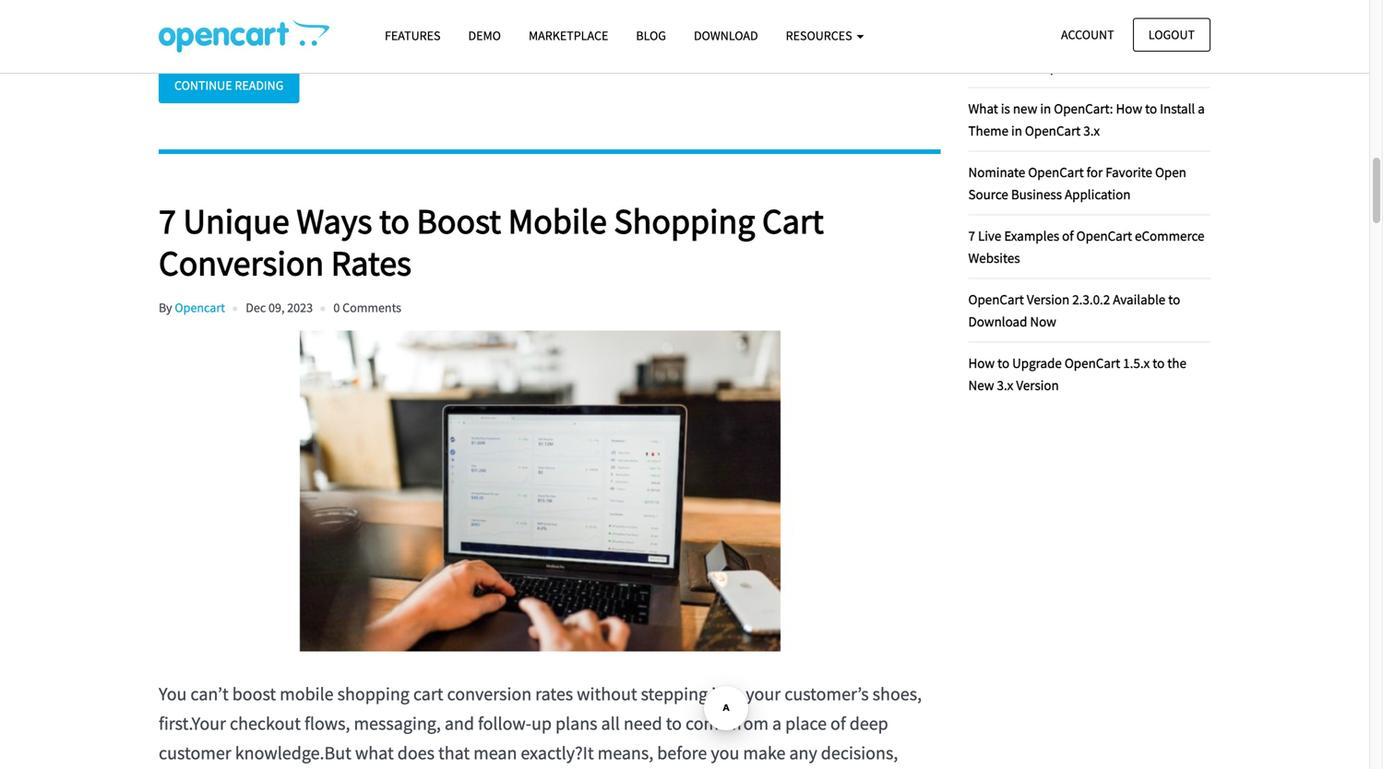 Task type: locate. For each thing, give the bounding box(es) containing it.
0 vertical spatial opencart:
[[1054, 36, 1114, 53]]

opencart: down what is new in opencart: how to setup seo urls in opencart 3.x link
[[1054, 100, 1114, 117]]

7 live examples of opencart ecommerce websites link
[[969, 227, 1205, 267]]

2 what from the top
[[969, 100, 999, 117]]

opencart left 1.5.x
[[1065, 354, 1121, 372]]

2 new from the top
[[1013, 100, 1038, 117]]

does
[[398, 742, 435, 765]]

favorite
[[1106, 163, 1153, 181]]

7 unique ways to boost mobile shopping cart conversion rates link
[[159, 199, 941, 285]]

opencart down account link
[[1041, 58, 1097, 76]]

application
[[1065, 185, 1131, 203]]

the
[[1168, 354, 1187, 372]]

0 vertical spatial download
[[694, 27, 758, 44]]

3.x up for
[[1084, 122, 1100, 139]]

all
[[601, 713, 620, 736]]

1 horizontal spatial 7
[[969, 227, 976, 244]]

0 vertical spatial how
[[1116, 36, 1143, 53]]

opencart up nominate opencart for favorite open source business application link
[[1025, 122, 1081, 139]]

opencart down application
[[1077, 227, 1133, 244]]

source
[[969, 185, 1009, 203]]

new inside what is new in opencart: how to setup seo urls in opencart 3.x
[[1013, 36, 1038, 53]]

exactly?it
[[521, 742, 594, 765]]

0 horizontal spatial a
[[773, 713, 782, 736]]

dec 09, 2023
[[246, 299, 313, 316]]

to left setup
[[1146, 36, 1158, 53]]

opencart
[[1041, 58, 1097, 76], [1025, 122, 1081, 139], [1029, 163, 1084, 181], [1077, 227, 1133, 244], [969, 291, 1024, 308], [1065, 354, 1121, 372]]

checkout
[[230, 713, 301, 736]]

2 opencart: from the top
[[1054, 100, 1114, 117]]

by opencart
[[159, 299, 225, 316]]

1 horizontal spatial download
[[969, 313, 1028, 330]]

to left 'the'
[[1153, 354, 1165, 372]]

shopping
[[614, 199, 755, 243]]

0 horizontal spatial 7
[[159, 199, 176, 243]]

1 vertical spatial download
[[969, 313, 1028, 330]]

how inside how to upgrade opencart 1.5.x to the new 3.x version
[[969, 354, 995, 372]]

opencart inside nominate opencart for favorite open source business application
[[1029, 163, 1084, 181]]

1 vertical spatial is
[[1001, 100, 1011, 117]]

nominate
[[969, 163, 1026, 181]]

1 vertical spatial of
[[831, 713, 846, 736]]

7 left unique
[[159, 199, 176, 243]]

3.x inside what is new in opencart: how to install a theme in opencart 3.x
[[1084, 122, 1100, 139]]

7 live examples of opencart ecommerce websites
[[969, 227, 1205, 267]]

is up theme
[[1001, 100, 1011, 117]]

version down upgrade
[[1017, 376, 1059, 394]]

make
[[743, 742, 786, 765]]

opencart:
[[1054, 36, 1114, 53], [1054, 100, 1114, 117]]

7 inside 7 unique ways to boost mobile shopping cart conversion rates
[[159, 199, 176, 243]]

3.x inside what is new in opencart: how to setup seo urls in opencart 3.x
[[1100, 58, 1116, 76]]

of left deep
[[831, 713, 846, 736]]

new
[[1013, 36, 1038, 53], [1013, 100, 1038, 117]]

7 unique ways to boost mobile shopping cart conversion rates
[[159, 199, 824, 285]]

how left install
[[1116, 100, 1143, 117]]

3.x inside how to upgrade opencart 1.5.x to the new 3.x version
[[997, 376, 1014, 394]]

download right "blog"
[[694, 27, 758, 44]]

new
[[969, 376, 995, 394]]

theme
[[969, 122, 1009, 139]]

opencart: inside what is new in opencart: how to setup seo urls in opencart 3.x
[[1054, 36, 1114, 53]]

into
[[712, 683, 742, 706]]

a inside what is new in opencart: how to install a theme in opencart 3.x
[[1198, 100, 1205, 117]]

2 vertical spatial 3.x
[[997, 376, 1014, 394]]

2 vertical spatial how
[[969, 354, 995, 372]]

what inside what is new in opencart: how to setup seo urls in opencart 3.x
[[969, 36, 999, 53]]

opencart down the websites
[[969, 291, 1024, 308]]

new up the urls
[[1013, 36, 1038, 53]]

what for what is new in opencart: how to setup seo urls in opencart 3.x
[[969, 36, 999, 53]]

opencart: inside what is new in opencart: how to install a theme in opencart 3.x
[[1054, 100, 1114, 117]]

follow-
[[478, 713, 532, 736]]

in left account in the top right of the page
[[1041, 36, 1052, 53]]

any
[[790, 742, 818, 765]]

now
[[1030, 313, 1057, 330]]

account
[[1062, 26, 1115, 43]]

need
[[624, 713, 662, 736]]

to inside what is new in opencart: how to setup seo urls in opencart 3.x
[[1146, 36, 1158, 53]]

1 opencart: from the top
[[1054, 36, 1114, 53]]

version
[[1027, 291, 1070, 308], [1017, 376, 1059, 394]]

7 left live
[[969, 227, 976, 244]]

0 horizontal spatial of
[[831, 713, 846, 736]]

1 vertical spatial version
[[1017, 376, 1059, 394]]

a right install
[[1198, 100, 1205, 117]]

1 vertical spatial how
[[1116, 100, 1143, 117]]

a inside "you can't boost mobile shopping cart conversion rates without stepping into your customer's shoes, first.your checkout flows, messaging, and follow-up plans all need to come from a place of deep customer knowledge.but what does that mean exactly?it means, before you make any decision"
[[773, 713, 782, 736]]

09,
[[269, 299, 285, 316]]

what
[[969, 36, 999, 53], [969, 100, 999, 117]]

how right account in the top right of the page
[[1116, 36, 1143, 53]]

what inside what is new in opencart: how to install a theme in opencart 3.x
[[969, 100, 999, 117]]

1 vertical spatial a
[[773, 713, 782, 736]]

2 is from the top
[[1001, 100, 1011, 117]]

to
[[1146, 36, 1158, 53], [1146, 100, 1158, 117], [379, 199, 410, 243], [1169, 291, 1181, 308], [998, 354, 1010, 372], [1153, 354, 1165, 372], [666, 713, 682, 736]]

comments
[[343, 299, 402, 316]]

1 vertical spatial 3.x
[[1084, 122, 1100, 139]]

1 horizontal spatial of
[[1063, 227, 1074, 244]]

1 new from the top
[[1013, 36, 1038, 53]]

a right from
[[773, 713, 782, 736]]

1 vertical spatial what
[[969, 100, 999, 117]]

7 for 7 unique ways to boost mobile shopping cart conversion rates
[[159, 199, 176, 243]]

what up theme
[[969, 100, 999, 117]]

place
[[786, 713, 827, 736]]

to right ways
[[379, 199, 410, 243]]

stepping
[[641, 683, 708, 706]]

opencart: up the "what is new in opencart: how to install a theme in opencart 3.x" link
[[1054, 36, 1114, 53]]

1 what from the top
[[969, 36, 999, 53]]

3.x
[[1100, 58, 1116, 76], [1084, 122, 1100, 139], [997, 376, 1014, 394]]

how up new
[[969, 354, 995, 372]]

0
[[334, 299, 340, 316]]

how to upgrade opencart 1.5.x to the new 3.x version
[[969, 354, 1187, 394]]

is for theme
[[1001, 100, 1011, 117]]

7 for 7 live examples of opencart ecommerce websites
[[969, 227, 976, 244]]

7 inside 7 live examples of opencart ecommerce websites
[[969, 227, 976, 244]]

7
[[159, 199, 176, 243], [969, 227, 976, 244]]

0 vertical spatial what
[[969, 36, 999, 53]]

knowledge.but
[[235, 742, 352, 765]]

opencart up business
[[1029, 163, 1084, 181]]

opencart inside how to upgrade opencart 1.5.x to the new 3.x version
[[1065, 354, 1121, 372]]

new down the urls
[[1013, 100, 1038, 117]]

version up now
[[1027, 291, 1070, 308]]

is up the urls
[[1001, 36, 1011, 53]]

download left now
[[969, 313, 1028, 330]]

0 vertical spatial 3.x
[[1100, 58, 1116, 76]]

features link
[[371, 19, 455, 52]]

2.3.0.2
[[1073, 291, 1111, 308]]

ways
[[297, 199, 372, 243]]

3.x for install
[[1084, 122, 1100, 139]]

to left install
[[1146, 100, 1158, 117]]

0 vertical spatial a
[[1198, 100, 1205, 117]]

1 horizontal spatial a
[[1198, 100, 1205, 117]]

how inside what is new in opencart: how to install a theme in opencart 3.x
[[1116, 100, 1143, 117]]

examples
[[1005, 227, 1060, 244]]

install
[[1160, 100, 1196, 117]]

0 vertical spatial new
[[1013, 36, 1038, 53]]

download inside opencart version 2.3.0.2 available to download now
[[969, 313, 1028, 330]]

what up seo
[[969, 36, 999, 53]]

how for setup
[[1116, 36, 1143, 53]]

0 vertical spatial of
[[1063, 227, 1074, 244]]

download
[[694, 27, 758, 44], [969, 313, 1028, 330]]

ecommerce
[[1135, 227, 1205, 244]]

3.x down account link
[[1100, 58, 1116, 76]]

mobile
[[508, 199, 607, 243]]

0 vertical spatial version
[[1027, 291, 1070, 308]]

you
[[159, 683, 187, 706]]

what
[[355, 742, 394, 765]]

1 vertical spatial new
[[1013, 100, 1038, 117]]

version inside how to upgrade opencart 1.5.x to the new 3.x version
[[1017, 376, 1059, 394]]

opencart: for urls
[[1054, 36, 1114, 53]]

1 is from the top
[[1001, 36, 1011, 53]]

up
[[532, 713, 552, 736]]

seo
[[969, 58, 993, 76]]

logout
[[1149, 26, 1195, 43]]

opencart inside what is new in opencart: how to install a theme in opencart 3.x
[[1025, 122, 1081, 139]]

0 vertical spatial is
[[1001, 36, 1011, 53]]

in down what is new in opencart: how to setup seo urls in opencart 3.x link
[[1041, 100, 1052, 117]]

of right examples
[[1063, 227, 1074, 244]]

of
[[1063, 227, 1074, 244], [831, 713, 846, 736]]

to down stepping
[[666, 713, 682, 736]]

continue reading link
[[159, 68, 299, 103]]

new inside what is new in opencart: how to install a theme in opencart 3.x
[[1013, 100, 1038, 117]]

version inside opencart version 2.3.0.2 available to download now
[[1027, 291, 1070, 308]]

3.x right new
[[997, 376, 1014, 394]]

is for urls
[[1001, 36, 1011, 53]]

how
[[1116, 36, 1143, 53], [1116, 100, 1143, 117], [969, 354, 995, 372]]

come
[[686, 713, 728, 736]]

to right the available
[[1169, 291, 1181, 308]]

0 horizontal spatial download
[[694, 27, 758, 44]]

marketplace link
[[515, 19, 622, 52]]

conversion
[[159, 241, 324, 285]]

what for what is new in opencart: how to install a theme in opencart 3.x
[[969, 100, 999, 117]]

in
[[1041, 36, 1052, 53], [1027, 58, 1038, 76], [1041, 100, 1052, 117], [1012, 122, 1023, 139]]

marketplace
[[529, 27, 609, 44]]

opencart inside opencart version 2.3.0.2 available to download now
[[969, 291, 1024, 308]]

is inside what is new in opencart: how to setup seo urls in opencart 3.x
[[1001, 36, 1011, 53]]

that
[[438, 742, 470, 765]]

is inside what is new in opencart: how to install a theme in opencart 3.x
[[1001, 100, 1011, 117]]

how inside what is new in opencart: how to setup seo urls in opencart 3.x
[[1116, 36, 1143, 53]]

1 vertical spatial opencart:
[[1054, 100, 1114, 117]]



Task type: vqa. For each thing, say whether or not it's contained in the screenshot.
Users
no



Task type: describe. For each thing, give the bounding box(es) containing it.
to inside 7 unique ways to boost mobile shopping cart conversion rates
[[379, 199, 410, 243]]

opencart version 2.3.0.2 available to download now link
[[969, 291, 1181, 330]]

demo
[[468, 27, 501, 44]]

you
[[711, 742, 740, 765]]

and
[[445, 713, 474, 736]]

unique
[[183, 199, 290, 243]]

rates
[[535, 683, 573, 706]]

mean
[[474, 742, 517, 765]]

business
[[1011, 185, 1062, 203]]

open
[[1156, 163, 1187, 181]]

your
[[746, 683, 781, 706]]

resources
[[786, 27, 855, 44]]

without
[[577, 683, 637, 706]]

continue reading
[[174, 77, 284, 94]]

cart
[[762, 199, 824, 243]]

new for theme
[[1013, 100, 1038, 117]]

1.5.x
[[1123, 354, 1150, 372]]

new for urls
[[1013, 36, 1038, 53]]

reading
[[235, 77, 284, 94]]

of inside 7 live examples of opencart ecommerce websites
[[1063, 227, 1074, 244]]

flows,
[[305, 713, 350, 736]]

shopping
[[337, 683, 410, 706]]

mobile
[[280, 683, 334, 706]]

opencart link
[[175, 299, 225, 316]]

opencart inside 7 live examples of opencart ecommerce websites
[[1077, 227, 1133, 244]]

customer's
[[785, 683, 869, 706]]

blog
[[636, 27, 666, 44]]

means,
[[598, 742, 654, 765]]

download link
[[680, 19, 772, 52]]

boost
[[417, 199, 501, 243]]

shoes,
[[873, 683, 922, 706]]

nominate opencart for favorite open source business application link
[[969, 163, 1187, 203]]

by
[[159, 299, 172, 316]]

7 unique ways to boost mobile shopping cart conversion rates image
[[159, 331, 923, 652]]

websites
[[969, 249, 1020, 267]]

nominate opencart for favorite open source business application
[[969, 163, 1187, 203]]

in right theme
[[1012, 122, 1023, 139]]

messaging,
[[354, 713, 441, 736]]

to inside what is new in opencart: how to install a theme in opencart 3.x
[[1146, 100, 1158, 117]]

to inside opencart version 2.3.0.2 available to download now
[[1169, 291, 1181, 308]]

first.your
[[159, 713, 226, 736]]

from
[[732, 713, 769, 736]]

in right the urls
[[1027, 58, 1038, 76]]

opencart
[[175, 299, 225, 316]]

customer
[[159, 742, 231, 765]]

dec
[[246, 299, 266, 316]]

can't
[[191, 683, 229, 706]]

plans
[[556, 713, 598, 736]]

upgrade
[[1013, 354, 1062, 372]]

before
[[657, 742, 707, 765]]

setup
[[1160, 36, 1194, 53]]

to left upgrade
[[998, 354, 1010, 372]]

logout link
[[1133, 18, 1211, 52]]

features
[[385, 27, 441, 44]]

what is new in opencart: how to setup seo urls in opencart 3.x
[[969, 36, 1194, 76]]

deep
[[850, 713, 889, 736]]

how to upgrade opencart 1.5.x to the new 3.x version link
[[969, 354, 1187, 394]]

available
[[1113, 291, 1166, 308]]

opencart inside what is new in opencart: how to setup seo urls in opencart 3.x
[[1041, 58, 1097, 76]]

3.x for setup
[[1100, 58, 1116, 76]]

opencart version 2.3.0.2 available to download now
[[969, 291, 1181, 330]]

how for install
[[1116, 100, 1143, 117]]

what is new in opencart: how to install a theme in opencart 3.x link
[[969, 100, 1205, 139]]

account link
[[1046, 18, 1130, 52]]

of inside "you can't boost mobile shopping cart conversion rates without stepping into your customer's shoes, first.your checkout flows, messaging, and follow-up plans all need to come from a place of deep customer knowledge.but what does that mean exactly?it means, before you make any decision"
[[831, 713, 846, 736]]

live
[[978, 227, 1002, 244]]

for
[[1087, 163, 1103, 181]]

cart
[[413, 683, 444, 706]]

2023
[[287, 299, 313, 316]]

0 comments
[[334, 299, 402, 316]]

demo link
[[455, 19, 515, 52]]

rates
[[331, 241, 412, 285]]

to inside "you can't boost mobile shopping cart conversion rates without stepping into your customer's shoes, first.your checkout flows, messaging, and follow-up plans all need to come from a place of deep customer knowledge.but what does that mean exactly?it means, before you make any decision"
[[666, 713, 682, 736]]

what is new in opencart: how to install a theme in opencart 3.x
[[969, 100, 1205, 139]]

resources link
[[772, 19, 878, 52]]

opencart - blog image
[[159, 19, 330, 53]]

blog link
[[622, 19, 680, 52]]

opencart: for theme
[[1054, 100, 1114, 117]]

boost
[[232, 683, 276, 706]]



